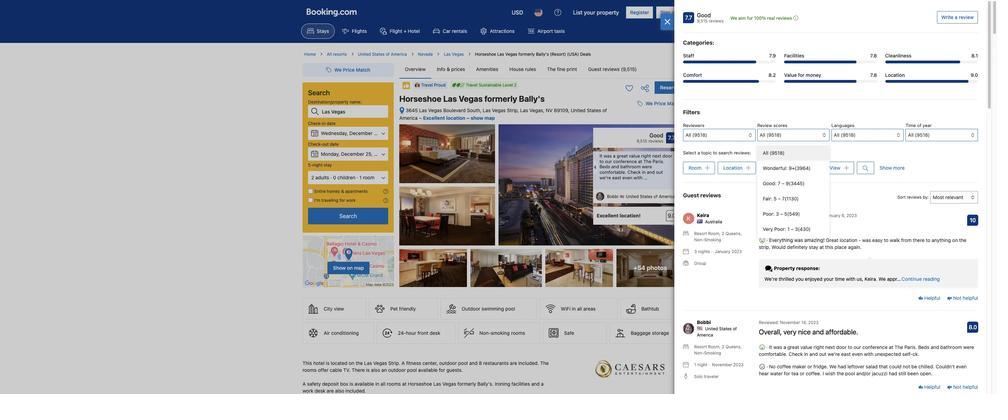 Task type: locate. For each thing, give the bounding box(es) containing it.
rated good element up the 'review categories' element
[[697, 11, 724, 19]]

friendly
[[399, 306, 416, 312]]

at inside it was a great value right next door to our conference at the paris. beds and bathroom were comfortable. check in and out we're east even with …
[[638, 159, 642, 164]]

south,
[[467, 108, 482, 113]]

check for it was a great value right next door to our conference at the paris. beds and bathroom were comfortable. check in and out we're east even with unexpected self-ck.
[[789, 352, 803, 358]]

9,515 up the 'review categories' element
[[697, 18, 708, 24]]

all (9518) button for review scores
[[757, 129, 830, 142]]

the inside this hotel is located on the las vegas strip. a fitness center, outdoor pool and 8 restaurants are included. the rooms offer cable tv. there is also an outdoor pool available for guests. a safety deposit box is available in all rooms at horseshoe las vegas formerly bally's. ironing facilities and a work desk are also includ
[[356, 361, 363, 367]]

0 horizontal spatial location
[[723, 165, 743, 171]]

reviews inside button
[[776, 15, 792, 21]]

it inside it was a great value right next door to our conference at the paris. beds and bathroom were comfortable. check in and out we're east even with unexpected self-ck.
[[769, 345, 772, 351]]

value inside it was a great value right next door to our conference at the paris. beds and bathroom were comfortable. check in and out we're east even with unexpected self-ck.
[[801, 345, 812, 351]]

0 horizontal spatial 2
[[311, 175, 314, 181]]

of inside filter reviews region
[[917, 123, 922, 128]]

9.0 down the 8.1 at the right top of the page
[[971, 72, 978, 78]]

cleanliness 8.1 meter
[[885, 61, 978, 63]]

2023 right 25,
[[374, 151, 386, 157]]

bally's up vegas,
[[519, 94, 545, 104]]

7.8 for value for money
[[870, 72, 877, 78]]

was inside it was a great value right next door to our conference at the paris. beds and bathroom were comfortable. check in and out we're east even with unexpected self-ck.
[[774, 345, 782, 351]]

overview
[[405, 66, 426, 72]]

vegas
[[452, 52, 464, 57], [505, 52, 517, 57], [459, 94, 483, 104], [428, 108, 442, 113], [492, 108, 506, 113], [373, 361, 387, 367], [443, 382, 456, 388]]

print
[[567, 66, 577, 72]]

rooms right smoking
[[511, 331, 525, 337]]

east inside it was a great value right next door to our conference at the paris. beds and bathroom were comfortable. check in and out we're east even with …
[[612, 175, 621, 181]]

formerly inside this hotel is located on the las vegas strip. a fitness center, outdoor pool and 8 restaurants are included. the rooms offer cable tv. there is also an outdoor pool available for guests. a safety deposit box is available in all rooms at horseshoe las vegas formerly bally's. ironing facilities and a work desk are also includ
[[458, 382, 476, 388]]

& right homes
[[341, 189, 344, 194]]

all (9518) button for reviewers
[[683, 129, 756, 142]]

great inside it was a great value right next door to our conference at the paris. beds and bathroom were comfortable. check in and out we're east even with …
[[617, 153, 628, 159]]

prices
[[451, 66, 465, 72]]

1 vertical spatial not helpful
[[952, 385, 978, 391]]

with inside it was a great value right next door to our conference at the paris. beds and bathroom were comfortable. check in and out we're east even with …
[[634, 175, 643, 181]]

restaurants
[[483, 361, 509, 367]]

amenities
[[476, 66, 498, 72]]

in inside it was a great value right next door to our conference at the paris. beds and bathroom were comfortable. check in and out we're east even with unexpected self-ck.
[[804, 352, 808, 358]]

las down center,
[[433, 382, 441, 388]]

1 vertical spatial we
[[879, 277, 886, 283]]

1 horizontal spatial check
[[789, 352, 803, 358]]

0 vertical spatial 3
[[776, 211, 779, 217]]

value
[[784, 72, 797, 78]]

2 horizontal spatial with
[[864, 352, 874, 358]]

united
[[358, 52, 371, 57], [571, 108, 586, 113], [626, 194, 639, 200], [705, 327, 718, 332]]

conference inside it was a great value right next door to our conference at the paris. beds and bathroom were comfortable. check in and out we're east even with unexpected self-ck.
[[863, 345, 888, 351]]

0 vertical spatial bobbi
[[607, 194, 619, 200]]

las up info & prices
[[444, 52, 451, 57]]

the right included.
[[540, 361, 549, 367]]

coffee
[[777, 364, 791, 370]]

· right the "children"
[[357, 175, 358, 181]]

out
[[322, 142, 329, 147], [656, 170, 663, 175], [819, 352, 827, 358]]

comfortable.
[[600, 170, 626, 175], [759, 352, 788, 358]]

9,515 up it was a great value right next door to our conference at the paris. beds and bathroom were comfortable. check in and out we're east even with …
[[637, 139, 647, 144]]

2023 for wednesday, december 20, 2023
[[382, 130, 394, 136]]

filter reviews region
[[683, 108, 978, 239]]

it inside it was a great value right next door to our conference at the paris. beds and bathroom were comfortable. check in and out we're east even with …
[[600, 153, 602, 159]]

1 horizontal spatial out
[[656, 170, 663, 175]]

1 horizontal spatial are
[[510, 361, 517, 367]]

good 9,515 reviews
[[697, 12, 724, 24], [637, 133, 663, 144]]

(9518) down time of year
[[915, 132, 930, 138]]

great inside it was a great value right next door to our conference at the paris. beds and bathroom were comfortable. check in and out we're east even with unexpected self-ck.
[[788, 345, 799, 351]]

tv.
[[343, 368, 350, 374]]

1 vertical spatial stay
[[809, 245, 818, 251]]

offer
[[318, 368, 329, 374]]

the inside it was a great value right next door to our conference at the paris. beds and bathroom were comfortable. check in and out we're east even with unexpected self-ck.
[[895, 345, 903, 351]]

list your property link
[[569, 4, 623, 21]]

stay down amazing!
[[809, 245, 818, 251]]

horseshoe for horseshoe las vegas formerly bally's
[[399, 94, 442, 104]]

comfortable. for it was a great value right next door to our conference at the paris. beds and bathroom were comfortable. check in and out we're east even with …
[[600, 170, 626, 175]]

reviewed: up overall,
[[759, 321, 779, 326]]

1 vertical spatial even
[[852, 352, 863, 358]]

are
[[510, 361, 517, 367], [327, 389, 334, 395]]

1 horizontal spatial formerly
[[485, 94, 517, 104]]

even right couldn't
[[956, 364, 967, 370]]

beds inside it was a great value right next door to our conference at the paris. beds and bathroom were comfortable. check in and out we're east even with …
[[600, 164, 610, 170]]

0 horizontal spatial 5
[[774, 196, 777, 202]]

1 horizontal spatial even
[[852, 352, 863, 358]]

check up maker
[[789, 352, 803, 358]]

guest
[[588, 66, 601, 72], [683, 193, 699, 199]]

1 horizontal spatial great
[[788, 345, 799, 351]]

good 9,515 reviews for rightmost scored 7.7 element
[[697, 12, 724, 24]]

all down time at the right of the page
[[908, 132, 914, 138]]

1 not from the top
[[953, 296, 962, 301]]

10
[[970, 218, 976, 224]]

2023 right 14,
[[808, 321, 819, 326]]

reserve
[[660, 85, 679, 91]]

0 horizontal spatial formerly
[[458, 382, 476, 388]]

all (9518) down time of year
[[908, 132, 930, 138]]

nice
[[798, 329, 811, 337]]

vegas,
[[529, 108, 545, 113]]

states inside united states of america
[[719, 327, 732, 332]]

time of year
[[906, 123, 932, 128]]

7.9
[[769, 53, 776, 59]]

the right wish
[[837, 371, 844, 377]]

group
[[694, 261, 706, 267]]

2 check- from the top
[[308, 142, 322, 147]]

could
[[889, 364, 902, 370]]

reviewed: for reviewed: january 6, 2023
[[804, 214, 824, 219]]

our inside it was a great value right next door to our conference at the paris. beds and bathroom were comfortable. check in and out we're east even with …
[[605, 159, 612, 164]]

there
[[352, 368, 365, 374]]

for down entire homes & apartments
[[340, 198, 345, 203]]

rooms down an
[[387, 382, 401, 388]]

door down the affordable.
[[836, 345, 847, 351]]

1 horizontal spatial november
[[780, 321, 800, 326]]

all for time of year
[[908, 132, 914, 138]]

0 vertical spatial not helpful button
[[947, 295, 978, 302]]

for down coffee on the right bottom
[[784, 371, 790, 377]]

0 horizontal spatial stay
[[324, 163, 332, 168]]

is up 'offer'
[[326, 361, 330, 367]]

0 horizontal spatial paris.
[[653, 159, 664, 164]]

2 horizontal spatial even
[[956, 364, 967, 370]]

was for it was a great value right next door to our conference at the paris. beds and bathroom were comfortable. check in and out we're east even with unexpected self-ck.
[[774, 345, 782, 351]]

2 horizontal spatial united states of america
[[697, 327, 737, 338]]

bally's left the (resort)
[[536, 52, 549, 57]]

all (9518) button up select a topic to search reviews: on the right top of the page
[[683, 129, 756, 142]]

0 vertical spatial helpful button
[[918, 295, 940, 302]]

all (9518) button down scores
[[757, 129, 830, 142]]

scored 7.7 element
[[683, 12, 694, 23], [666, 133, 677, 144]]

&
[[447, 66, 450, 72], [341, 189, 344, 194]]

excellent left location!
[[597, 213, 619, 219]]

we're thrilled you enjoyed your time with us, keira. we appr… continue reading
[[765, 277, 940, 283]]

pool inside no coffee maker or fridge. we had leftover salad that could not be chilled. couldn't even hear water for tea or coffee. i wish the pool and/or jacuzzi had still been open.
[[845, 371, 855, 377]]

safe
[[564, 331, 574, 337]]

0 horizontal spatial 1
[[359, 175, 362, 181]]

for inside button
[[747, 15, 753, 21]]

write a review
[[941, 14, 974, 20]]

1 vertical spatial with
[[846, 277, 856, 283]]

…
[[644, 175, 647, 181]]

2023 right 6,
[[847, 214, 857, 219]]

enjoyed
[[805, 277, 823, 283]]

1 horizontal spatial paris.
[[905, 345, 917, 351]]

9,515 for 'rated good' element related to rightmost scored 7.7 element
[[697, 18, 708, 24]]

0 vertical spatial east
[[612, 175, 621, 181]]

categories:
[[683, 40, 714, 46]]

facilities
[[784, 53, 804, 59]]

facilities 7.8 meter
[[784, 61, 877, 63]]

1 vertical spatial rooms
[[303, 368, 317, 374]]

united states of america down …
[[626, 194, 675, 200]]

0 vertical spatial work
[[346, 198, 356, 203]]

7.8 for facilities
[[870, 53, 877, 59]]

of inside 3645 las vegas boulevard south, las vegas strip, las vegas, nv 89109, united states of america
[[603, 108, 607, 113]]

2 7.8 from the top
[[870, 72, 877, 78]]

bally's
[[536, 52, 549, 57], [519, 94, 545, 104]]

to for it was a great value right next door to our conference at the paris. beds and bathroom were comfortable. check in and out we're east even with …
[[600, 159, 604, 164]]

was for it was a great value right next door to our conference at the paris. beds and bathroom were comfortable. check in and out we're east even with …
[[604, 153, 612, 159]]

9.0 for location
[[971, 72, 978, 78]]

aim
[[739, 15, 746, 21]]

0 vertical spatial 9,515
[[697, 18, 708, 24]]

0 vertical spatial we
[[731, 15, 737, 21]]

2023 right 20,
[[382, 130, 394, 136]]

america inside united states of america
[[697, 333, 713, 338]]

fine
[[557, 66, 565, 72]]

(9518) for reviewers
[[693, 132, 707, 138]]

1 horizontal spatial 7
[[782, 196, 785, 202]]

5 left "choice"
[[784, 211, 787, 217]]

1 7.8 from the top
[[870, 53, 877, 59]]

1 not helpful from the top
[[952, 296, 978, 301]]

1 horizontal spatial right
[[814, 345, 824, 351]]

0 vertical spatial 7
[[778, 181, 781, 187]]

0 vertical spatial value
[[629, 153, 640, 159]]

not helpful button for first helpful 'button' from the bottom of the list of reviews region
[[947, 384, 978, 391]]

1 horizontal spatial 1
[[694, 363, 696, 368]]

nights
[[698, 250, 710, 255]]

in inside search section
[[322, 121, 326, 126]]

1 vertical spatial &
[[341, 189, 344, 194]]

had left the 'leftover'
[[838, 364, 846, 370]]

all inside "wifi in all areas" button
[[577, 306, 582, 312]]

0 vertical spatial great
[[617, 153, 628, 159]]

horseshoe up 'amenities' at the top left of page
[[475, 52, 496, 57]]

outdoor swimming pool
[[462, 306, 515, 312]]

0 vertical spatial bathroom
[[621, 164, 641, 170]]

3
[[776, 211, 779, 217], [795, 227, 798, 232], [694, 250, 697, 255]]

were inside it was a great value right next door to our conference at the paris. beds and bathroom were comfortable. check in and out we're east even with unexpected self-ck.
[[963, 345, 974, 351]]

night inside search section
[[313, 163, 323, 168]]

very
[[763, 227, 773, 232]]

1 vertical spatial december
[[341, 151, 364, 157]]

america up "1 night · november 2023"
[[697, 333, 713, 338]]

solo traveler
[[694, 375, 719, 380]]

2 inside button
[[311, 175, 314, 181]]

0 vertical spatial desk
[[430, 331, 440, 337]]

1 helpful from the top
[[963, 296, 978, 301]]

horseshoe for horseshoe las vegas formerly bally's (resort) (usa) deals
[[475, 52, 496, 57]]

helpful button
[[918, 295, 940, 302], [918, 384, 940, 391]]

been
[[908, 371, 919, 377]]

is right 'box'
[[350, 382, 353, 388]]

& inside search section
[[341, 189, 344, 194]]

staff 7.9 meter
[[683, 61, 776, 63]]

89109,
[[554, 108, 570, 113]]

the right anything
[[959, 238, 967, 244]]

reviews:
[[734, 150, 751, 156]]

5
[[774, 196, 777, 202], [784, 211, 787, 217]]

horseshoe inside this hotel is located on the las vegas strip. a fitness center, outdoor pool and 8 restaurants are included. the rooms offer cable tv. there is also an outdoor pool available for guests. a safety deposit box is available in all rooms at horseshoe las vegas formerly bally's. ironing facilities and a work desk are also includ
[[408, 382, 432, 388]]

1 vertical spatial rated good element
[[597, 132, 663, 140]]

horseshoe down fitness at the left bottom of page
[[408, 382, 432, 388]]

all (9518)
[[686, 132, 707, 138], [760, 132, 782, 138], [834, 132, 856, 138], [908, 132, 930, 138], [763, 150, 785, 156]]

right inside it was a great value right next door to our conference at the paris. beds and bathroom were comfortable. check in and out we're east even with unexpected self-ck.
[[814, 345, 824, 351]]

we're inside it was a great value right next door to our conference at the paris. beds and bathroom were comfortable. check in and out we're east even with …
[[600, 175, 611, 181]]

out inside it was a great value right next door to our conference at the paris. beds and bathroom were comfortable. check in and out we're east even with …
[[656, 170, 663, 175]]

1 all (9518) button from the left
[[683, 129, 756, 142]]

+54
[[634, 265, 645, 272]]

all for reviewers
[[686, 132, 691, 138]]

1 vertical spatial desk
[[315, 389, 325, 395]]

all (9518) down languages
[[834, 132, 856, 138]]

the up there
[[356, 361, 363, 367]]

with for …
[[634, 175, 643, 181]]

next for …
[[652, 153, 661, 159]]

out inside it was a great value right next door to our conference at the paris. beds and bathroom were comfortable. check in and out we're east even with unexpected self-ck.
[[819, 352, 827, 358]]

0 vertical spatial stay
[[324, 163, 332, 168]]

bally's for horseshoe las vegas formerly bally's (resort) (usa) deals
[[536, 52, 549, 57]]

0 horizontal spatial good 9,515 reviews
[[637, 133, 663, 144]]

(9518) down "review scores"
[[767, 132, 782, 138]]

all left areas
[[577, 306, 582, 312]]

door
[[663, 153, 672, 159], [836, 345, 847, 351]]

with for unexpected
[[864, 352, 874, 358]]

all (9518) button for languages
[[832, 129, 904, 142]]

show for show more
[[880, 165, 892, 171]]

1 vertical spatial formerly
[[485, 94, 517, 104]]

1 vertical spatial your
[[824, 277, 834, 283]]

everything was amazing! great location - was easy to walk from there to anything on the strip. would definitely stay at this place again.
[[759, 238, 967, 251]]

pet
[[390, 306, 398, 312]]

0 horizontal spatial all (9518) button
[[683, 129, 756, 142]]

reviewed: up (430)
[[804, 214, 824, 219]]

2 helpful from the top
[[923, 385, 940, 391]]

with inside it was a great value right next door to our conference at the paris. beds and bathroom were comfortable. check in and out we're east even with unexpected self-ck.
[[864, 352, 874, 358]]

7.7 for scored 7.7 element to the left
[[668, 135, 675, 141]]

1 horizontal spatial stay
[[809, 245, 818, 251]]

2 vertical spatial formerly
[[458, 382, 476, 388]]

1 horizontal spatial location
[[840, 238, 858, 244]]

november up very
[[780, 321, 800, 326]]

0 horizontal spatial our
[[605, 159, 612, 164]]

all (9518) for review scores
[[760, 132, 782, 138]]

at inside everything was amazing! great location - was easy to walk from there to anything on the strip. would definitely stay at this place again.
[[820, 245, 824, 251]]

3 down "choice"
[[795, 227, 798, 232]]

us,
[[857, 277, 864, 283]]

helpful button down open.
[[918, 384, 940, 391]]

our inside it was a great value right next door to our conference at the paris. beds and bathroom were comfortable. check in and out we're east even with unexpected self-ck.
[[854, 345, 861, 351]]

door inside it was a great value right next door to our conference at the paris. beds and bathroom were comfortable. check in and out we're east even with unexpected self-ck.
[[836, 345, 847, 351]]

1 horizontal spatial our
[[854, 345, 861, 351]]

0 horizontal spatial work
[[303, 389, 313, 395]]

all (9518) up clean
[[763, 150, 785, 156]]

location down cleanliness
[[885, 72, 905, 78]]

1 horizontal spatial also
[[371, 368, 380, 374]]

excellent down boulevard
[[423, 115, 445, 121]]

door inside it was a great value right next door to our conference at the paris. beds and bathroom were comfortable. check in and out we're east even with …
[[663, 153, 672, 159]]

1 vertical spatial 5
[[784, 211, 787, 217]]

all (9518) button down year
[[906, 129, 978, 142]]

even left …
[[622, 175, 632, 181]]

0 horizontal spatial reviewed:
[[759, 321, 779, 326]]

with left …
[[634, 175, 643, 181]]

0 vertical spatial &
[[447, 66, 450, 72]]

review categories element
[[683, 39, 714, 47]]

0 vertical spatial scored 7.7 element
[[683, 12, 694, 23]]

·
[[330, 175, 332, 181], [357, 175, 358, 181], [765, 238, 769, 244], [711, 250, 713, 255], [765, 345, 769, 351], [709, 363, 710, 368], [765, 364, 769, 370]]

2 vertical spatial on
[[349, 361, 354, 367]]

date for check-out date
[[330, 142, 339, 147]]

paris. for …
[[653, 159, 664, 164]]

your inside list your property link
[[584, 9, 595, 16]]

good:
[[763, 181, 776, 187]]

0 vertical spatial we're
[[600, 175, 611, 181]]

available down there
[[355, 382, 374, 388]]

we're
[[765, 277, 778, 283]]

and right facilities
[[531, 382, 540, 388]]

guest for guest reviews
[[683, 193, 699, 199]]

0 horizontal spatial excellent
[[423, 115, 445, 121]]

night for 1
[[697, 363, 707, 368]]

stay inside search section
[[324, 163, 332, 168]]

bathroom for it was a great value right next door to our conference at the paris. beds and bathroom were comfortable. check in and out we're east even with …
[[621, 164, 641, 170]]

conference for …
[[613, 159, 637, 164]]

2 not from the top
[[953, 385, 962, 391]]

show inside search section
[[333, 265, 346, 271]]

1 vertical spatial 9,515
[[637, 139, 647, 144]]

work inside this hotel is located on the las vegas strip. a fitness center, outdoor pool and 8 restaurants are included. the rooms offer cable tv. there is also an outdoor pool available for guests. a safety deposit box is available in all rooms at horseshoe las vegas formerly bally's. ironing facilities and a work desk are also includ
[[303, 389, 313, 395]]

1 vertical spatial great
[[788, 345, 799, 351]]

east inside it was a great value right next door to our conference at the paris. beds and bathroom were comfortable. check in and out we're east even with unexpected self-ck.
[[841, 352, 851, 358]]

las up there
[[364, 361, 372, 367]]

entire
[[314, 189, 326, 194]]

poor: up exceptional
[[763, 211, 775, 217]]

1 horizontal spatial conference
[[863, 345, 888, 351]]

pool inside button
[[505, 306, 515, 312]]

1 vertical spatial reviewed:
[[759, 321, 779, 326]]

beds right previous icon
[[600, 164, 610, 170]]

australia
[[705, 220, 722, 225]]

vegas inside "link"
[[452, 52, 464, 57]]

1 night · november 2023
[[694, 363, 744, 368]]

states inside 3645 las vegas boulevard south, las vegas strip, las vegas, nv 89109, united states of america
[[587, 108, 601, 113]]

1 vertical spatial search
[[339, 213, 357, 220]]

3 up exceptional
[[776, 211, 779, 217]]

is
[[326, 361, 330, 367], [366, 368, 370, 374], [350, 382, 353, 388]]

2 not helpful button from the top
[[947, 384, 978, 391]]

rated good element for scored 7.7 element to the left
[[597, 132, 663, 140]]

sort reviews by:
[[898, 195, 929, 200]]

search
[[308, 89, 330, 97], [339, 213, 357, 220]]

good
[[697, 12, 711, 18], [650, 133, 663, 139]]

all (9518) button
[[832, 129, 904, 142], [906, 129, 978, 142]]

date for check-in date
[[327, 121, 336, 126]]

(9518) for languages
[[841, 132, 856, 138]]

november up traveler
[[712, 363, 732, 368]]

beds up ck. at bottom right
[[918, 345, 930, 351]]

destination/property name:
[[308, 100, 362, 105]]

0 vertical spatial out
[[322, 142, 329, 147]]

on inside everything was amazing! great location - was easy to walk from there to anything on the strip. would definitely stay at this place again.
[[952, 238, 958, 244]]

america
[[391, 52, 407, 57], [399, 115, 418, 121], [659, 194, 675, 200], [697, 333, 713, 338]]

check- for out
[[308, 142, 322, 147]]

1 horizontal spatial 9,515
[[697, 18, 708, 24]]

1 not helpful button from the top
[[947, 295, 978, 302]]

0 vertical spatial even
[[622, 175, 632, 181]]

1 vertical spatial east
[[841, 352, 851, 358]]

paris. inside it was a great value right next door to our conference at the paris. beds and bathroom were comfortable. check in and out we're east even with unexpected self-ck.
[[905, 345, 917, 351]]

caesars entertainment image
[[595, 361, 665, 379]]

1 helpful from the top
[[923, 296, 940, 301]]

rated good element up it was a great value right next door to our conference at the paris. beds and bathroom were comfortable. check in and out we're east even with …
[[597, 132, 663, 140]]

rated good element
[[697, 11, 724, 19], [597, 132, 663, 140]]

1 helpful button from the top
[[918, 295, 940, 302]]

in inside 'link'
[[672, 9, 676, 15]]

we up wish
[[829, 364, 837, 370]]

next inside it was a great value right next door to our conference at the paris. beds and bathroom were comfortable. check in and out we're east even with unexpected self-ck.
[[825, 345, 835, 351]]

to inside it was a great value right next door to our conference at the paris. beds and bathroom were comfortable. check in and out we're east even with …
[[600, 159, 604, 164]]

not helpful
[[952, 296, 978, 301], [952, 385, 978, 391]]

out inside search section
[[322, 142, 329, 147]]

check inside it was a great value right next door to our conference at the paris. beds and bathroom were comfortable. check in and out we're east even with …
[[628, 170, 641, 175]]

1 vertical spatial were
[[963, 345, 974, 351]]

the left fine
[[547, 66, 556, 72]]

2 vertical spatial with
[[864, 352, 874, 358]]

all (9518) down "review scores"
[[760, 132, 782, 138]]

monday, december 25, 2023
[[321, 151, 386, 157]]

december left 25,
[[341, 151, 364, 157]]

formerly for horseshoe las vegas formerly bally's (resort) (usa) deals
[[519, 52, 535, 57]]

choice
[[789, 214, 803, 219]]

1 up everything
[[787, 227, 790, 232]]

bathroom inside it was a great value right next door to our conference at the paris. beds and bathroom were comfortable. check in and out we're east even with …
[[621, 164, 641, 170]]

even inside it was a great value right next door to our conference at the paris. beds and bathroom were comfortable. check in and out we're east even with unexpected self-ck.
[[852, 352, 863, 358]]

next image
[[678, 166, 682, 170]]

we're for unexpected
[[828, 352, 840, 358]]

conference inside it was a great value right next door to our conference at the paris. beds and bathroom were comfortable. check in and out we're east even with …
[[613, 159, 637, 164]]

0
[[333, 175, 336, 181]]

we right keira.
[[879, 277, 886, 283]]

for right aim
[[747, 15, 753, 21]]

check- for in
[[308, 121, 322, 126]]

next inside it was a great value right next door to our conference at the paris. beds and bathroom were comfortable. check in and out we're east even with …
[[652, 153, 661, 159]]

in inside this hotel is located on the las vegas strip. a fitness center, outdoor pool and 8 restaurants are included. the rooms offer cable tv. there is also an outdoor pool available for guests. a safety deposit box is available in all rooms at horseshoe las vegas formerly bally's. ironing facilities and a work desk are also includ
[[375, 382, 379, 388]]

were inside it was a great value right next door to our conference at the paris. beds and bathroom were comfortable. check in and out we're east even with …
[[642, 164, 652, 170]]

0 horizontal spatial it
[[600, 153, 602, 159]]

and up the fridge.
[[810, 352, 818, 358]]

cleanliness
[[885, 53, 912, 59]]

2 helpful from the top
[[963, 385, 978, 391]]

(9518) for time of year
[[915, 132, 930, 138]]

was for everything was amazing! great location - was easy to walk from there to anything on the strip. would definitely stay at this place again.
[[794, 238, 803, 244]]

0 vertical spatial check-
[[308, 121, 322, 126]]

1 vertical spatial the
[[356, 361, 363, 367]]

check for it was a great value right next door to our conference at the paris. beds and bathroom were comfortable. check in and out we're east even with …
[[628, 170, 641, 175]]

(9518) for review scores
[[767, 132, 782, 138]]

for inside search section
[[340, 198, 345, 203]]

pool down fitness at the left bottom of page
[[407, 368, 417, 374]]

1 vertical spatial helpful button
[[918, 384, 940, 391]]

staff
[[683, 53, 694, 59]]

beds for …
[[600, 164, 610, 170]]

0 vertical spatial or
[[808, 364, 812, 370]]

3 nights · january 2023
[[694, 250, 742, 255]]

comfortable. for it was a great value right next door to our conference at the paris. beds and bathroom were comfortable. check in and out we're east even with unexpected self-ck.
[[759, 352, 788, 358]]

0 vertical spatial not
[[953, 296, 962, 301]]

1 left room
[[359, 175, 362, 181]]

your inside list of reviews region
[[824, 277, 834, 283]]

i'm
[[314, 198, 320, 203]]

east for …
[[612, 175, 621, 181]]

value for it was a great value right next door to our conference at the paris. beds and bathroom were comfortable. check in and out we're east even with unexpected self-ck.
[[801, 345, 812, 351]]

home
[[304, 52, 316, 57]]

at
[[638, 159, 642, 164], [820, 245, 824, 251], [889, 345, 893, 351], [402, 382, 407, 388]]

january left 6,
[[825, 214, 841, 219]]

1 inside list of reviews region
[[694, 363, 696, 368]]

show inside show more button
[[880, 165, 892, 171]]

property response:
[[773, 266, 820, 272]]

salad
[[866, 364, 878, 370]]

strip,
[[507, 108, 519, 113]]

outdoor up guests.
[[439, 361, 457, 367]]

night inside list of reviews region
[[697, 363, 707, 368]]

0 vertical spatial 7.7
[[685, 15, 692, 21]]

formerly down level
[[485, 94, 517, 104]]

2 all (9518) button from the left
[[757, 129, 830, 142]]

show
[[471, 115, 483, 121]]

desk down safety
[[315, 389, 325, 395]]

a inside it was a great value right next door to our conference at the paris. beds and bathroom were comfortable. check in and out we're east even with unexpected self-ck.
[[784, 345, 786, 351]]

1 horizontal spatial map
[[485, 115, 495, 121]]

1 vertical spatial outdoor
[[388, 368, 406, 374]]

reviewed: for reviewed: november 14, 2023
[[759, 321, 779, 326]]

bathroom inside it was a great value right next door to our conference at the paris. beds and bathroom were comfortable. check in and out we're east even with unexpected self-ck.
[[941, 345, 962, 351]]

work down safety
[[303, 389, 313, 395]]

1 all (9518) button from the left
[[832, 129, 904, 142]]

check inside it was a great value right next door to our conference at the paris. beds and bathroom were comfortable. check in and out we're east even with unexpected self-ck.
[[789, 352, 803, 358]]

check- down 20
[[308, 142, 322, 147]]

united states of america inside list of reviews region
[[697, 327, 737, 338]]

were for it was a great value right next door to our conference at the paris. beds and bathroom were comfortable. check in and out we're east even with …
[[642, 164, 652, 170]]

we're inside it was a great value right next door to our conference at the paris. beds and bathroom were comfortable. check in and out we're east even with unexpected self-ck.
[[828, 352, 840, 358]]

united inside united states of america
[[705, 327, 718, 332]]

exceptional
[[759, 221, 794, 229]]

with left us,
[[846, 277, 856, 283]]

search down i'm traveling for work
[[339, 213, 357, 220]]

even inside it was a great value right next door to our conference at the paris. beds and bathroom were comfortable. check in and out we're east even with …
[[622, 175, 632, 181]]

0 horizontal spatial even
[[622, 175, 632, 181]]

outdoor down strip.
[[388, 368, 406, 374]]

pet friendly
[[390, 306, 416, 312]]

door left select
[[663, 153, 672, 159]]

1 check- from the top
[[308, 121, 322, 126]]

0 horizontal spatial were
[[642, 164, 652, 170]]

1 vertical spatial all
[[381, 382, 386, 388]]

for right value at the top right of page
[[798, 72, 805, 78]]

3 left nights
[[694, 250, 697, 255]]

was
[[604, 153, 612, 159], [794, 238, 803, 244], [862, 238, 871, 244], [774, 345, 782, 351]]

all resorts
[[327, 52, 347, 57]]

helpful for first helpful 'button' from the bottom of the list of reviews region
[[923, 385, 940, 391]]

1 horizontal spatial search
[[339, 213, 357, 220]]

0 horizontal spatial right
[[641, 153, 651, 159]]

wednesday,
[[321, 130, 348, 136]]

to inside it was a great value right next door to our conference at the paris. beds and bathroom were comfortable. check in and out we're east even with unexpected self-ck.
[[848, 345, 853, 351]]

all (9518) link
[[757, 146, 830, 161]]

0 vertical spatial 2
[[514, 83, 517, 88]]

2 all (9518) button from the left
[[906, 129, 978, 142]]

0 vertical spatial right
[[641, 153, 651, 159]]

also down 'box'
[[335, 389, 344, 395]]

for
[[747, 15, 753, 21], [798, 72, 805, 78], [340, 198, 345, 203], [439, 368, 445, 374], [784, 371, 790, 377]]

destination/property
[[308, 100, 349, 105]]

value inside it was a great value right next door to our conference at the paris. beds and bathroom were comfortable. check in and out we're east even with …
[[629, 153, 640, 159]]

25,
[[366, 151, 373, 157]]

good 9,515 reviews up it was a great value right next door to our conference at the paris. beds and bathroom were comfortable. check in and out we're east even with …
[[637, 133, 663, 144]]

2 not helpful from the top
[[952, 385, 978, 391]]



Task type: describe. For each thing, give the bounding box(es) containing it.
topic
[[701, 150, 712, 156]]

1 vertical spatial good
[[650, 133, 663, 139]]

real
[[767, 15, 775, 21]]

2 horizontal spatial we
[[879, 277, 886, 283]]

fair:
[[763, 196, 772, 202]]

good: 7 – 9 (3445)
[[763, 181, 805, 187]]

year
[[923, 123, 932, 128]]

pool up guests.
[[458, 361, 468, 367]]

right for …
[[641, 153, 651, 159]]

for inside this hotel is located on the las vegas strip. a fitness center, outdoor pool and 8 restaurants are included. the rooms offer cable tv. there is also an outdoor pool available for guests. a safety deposit box is available in all rooms at horseshoe las vegas formerly bally's. ironing facilities and a work desk are also includ
[[439, 368, 445, 374]]

0 vertical spatial map
[[485, 115, 495, 121]]

and left next icon
[[647, 170, 655, 175]]

1 vertical spatial location
[[723, 165, 743, 171]]

show more
[[880, 165, 905, 171]]

reviews up it was a great value right next door to our conference at the paris. beds and bathroom were comfortable. check in and out we're east even with …
[[649, 139, 663, 144]]

our for unexpected
[[854, 345, 861, 351]]

desk inside this hotel is located on the las vegas strip. a fitness center, outdoor pool and 8 restaurants are included. the rooms offer cable tv. there is also an outdoor pool available for guests. a safety deposit box is available in all rooms at horseshoe las vegas formerly bally's. ironing facilities and a work desk are also includ
[[315, 389, 325, 395]]

at inside it was a great value right next door to our conference at the paris. beds and bathroom were comfortable. check in and out we're east even with unexpected self-ck.
[[889, 345, 893, 351]]

1 horizontal spatial 2
[[514, 83, 517, 88]]

all (9518) for languages
[[834, 132, 856, 138]]

bally's for horseshoe las vegas formerly bally's
[[519, 94, 545, 104]]

scored 9.0 element
[[666, 211, 677, 222]]

booking.com image
[[307, 8, 357, 17]]

2 horizontal spatial is
[[366, 368, 370, 374]]

· up hear
[[765, 364, 769, 370]]

hour
[[406, 331, 416, 337]]

december for wednesday,
[[349, 130, 373, 136]]

the inside this hotel is located on the las vegas strip. a fitness center, outdoor pool and 8 restaurants are included. the rooms offer cable tv. there is also an outdoor pool available for guests. a safety deposit box is available in all rooms at horseshoe las vegas formerly bally's. ironing facilities and a work desk are also includ
[[540, 361, 549, 367]]

flight + hotel
[[390, 28, 420, 34]]

i'm traveling for work
[[314, 198, 356, 203]]

show for show on map
[[333, 265, 346, 271]]

deposit
[[322, 382, 339, 388]]

& inside 'link'
[[447, 66, 450, 72]]

not helpful button for second helpful 'button' from the bottom
[[947, 295, 978, 302]]

location inside everything was amazing! great location - was easy to walk from there to anything on the strip. would definitely stay at this place again.
[[840, 238, 858, 244]]

show more button
[[880, 162, 905, 175]]

vegas down guests.
[[443, 382, 456, 388]]

0 horizontal spatial bobbi
[[607, 194, 619, 200]]

location 9.0 meter
[[885, 80, 978, 83]]

december for monday,
[[341, 151, 364, 157]]

0 horizontal spatial or
[[800, 371, 805, 377]]

wifi in all areas
[[561, 306, 596, 312]]

· up strip.
[[765, 238, 769, 244]]

1 vertical spatial poor:
[[774, 227, 786, 232]]

scored 8.0 element
[[968, 322, 979, 334]]

and left 8
[[469, 361, 478, 367]]

even for …
[[622, 175, 632, 181]]

review scores
[[757, 123, 788, 128]]

good 9,515 reviews for scored 7.7 element to the left
[[637, 133, 663, 144]]

attractions link
[[474, 24, 521, 39]]

rooms inside button
[[511, 331, 525, 337]]

1 horizontal spatial is
[[350, 382, 353, 388]]

right for unexpected
[[814, 345, 824, 351]]

the inside it was a great value right next door to our conference at the paris. beds and bathroom were comfortable. check in and out we're east even with …
[[643, 159, 651, 164]]

all for languages
[[834, 132, 840, 138]]

las up show
[[483, 108, 491, 113]]

work inside search section
[[346, 198, 356, 203]]

excellent location – show map button
[[423, 115, 495, 121]]

all (9518) for time of year
[[908, 132, 930, 138]]

time
[[835, 277, 845, 283]]

2023 for monday, december 25, 2023
[[374, 151, 386, 157]]

1 horizontal spatial january
[[825, 214, 841, 219]]

+54 photos link
[[616, 250, 684, 288]]

property
[[597, 9, 619, 16]]

we inside no coffee maker or fridge. we had leftover salad that could not be chilled. couldn't even hear water for tea or coffee. i wish the pool and/or jacuzzi had still been open.
[[829, 364, 837, 370]]

and up the "chilled."
[[931, 345, 939, 351]]

show on map
[[333, 265, 364, 271]]

1 inside 2 adults · 0 children · 1 room button
[[359, 175, 362, 181]]

reviewers
[[683, 123, 705, 128]]

2023 for reviewed: november 14, 2023
[[808, 321, 819, 326]]

0 horizontal spatial available
[[355, 382, 374, 388]]

vegas up house at the right top
[[505, 52, 517, 57]]

a inside button
[[955, 14, 958, 20]]

(1130)
[[785, 196, 799, 202]]

no coffee maker or fridge. we had leftover salad that could not be chilled. couldn't even hear water for tea or coffee. i wish the pool and/or jacuzzi had still been open.
[[759, 364, 967, 377]]

rated good element for rightmost scored 7.7 element
[[697, 11, 724, 19]]

2023 left strip.
[[732, 250, 742, 255]]

response:
[[796, 266, 820, 272]]

· left 0
[[330, 175, 332, 181]]

united inside 3645 las vegas boulevard south, las vegas strip, las vegas, nv 89109, united states of america
[[571, 108, 586, 113]]

vegas up an
[[373, 361, 387, 367]]

scored 10 element
[[968, 215, 979, 226]]

bed
[[799, 165, 808, 171]]

20,
[[374, 130, 381, 136]]

paris. for unexpected
[[905, 345, 917, 351]]

the inside everything was amazing! great location - was easy to walk from there to anything on the strip. would definitely stay at this place again.
[[959, 238, 967, 244]]

helpful for first helpful 'button' from the bottom of the list of reviews region
[[963, 385, 978, 391]]

guest reviews
[[683, 193, 721, 199]]

(430)
[[798, 227, 811, 232]]

valign  initial image
[[402, 82, 410, 90]]

1 inside filter reviews region
[[787, 227, 790, 232]]

las right 3645
[[419, 108, 427, 113]]

1 horizontal spatial outdoor
[[439, 361, 457, 367]]

great for it was a great value right next door to our conference at the paris. beds and bathroom were comfortable. check in and out we're east even with …
[[617, 153, 628, 159]]

the inside no coffee maker or fridge. we had leftover salad that could not be chilled. couldn't even hear water for tea or coffee. i wish the pool and/or jacuzzi had still been open.
[[837, 371, 844, 377]]

box
[[340, 382, 348, 388]]

0 vertical spatial november
[[780, 321, 800, 326]]

0 horizontal spatial scored 7.7 element
[[666, 133, 677, 144]]

city
[[324, 306, 333, 312]]

next for unexpected
[[825, 345, 835, 351]]

0 horizontal spatial had
[[838, 364, 846, 370]]

keira
[[697, 213, 709, 219]]

airport
[[538, 28, 553, 34]]

swimming
[[482, 306, 504, 312]]

review
[[757, 123, 772, 128]]

0 horizontal spatial november
[[712, 363, 732, 368]]

select
[[683, 150, 696, 156]]

0 vertical spatial search
[[308, 89, 330, 97]]

formerly for horseshoe las vegas formerly bally's
[[485, 94, 517, 104]]

comfort 8.2 meter
[[683, 80, 776, 83]]

· right nights
[[711, 250, 713, 255]]

all (9518) for reviewers
[[686, 132, 707, 138]]

1 vertical spatial had
[[889, 371, 897, 377]]

stay inside everything was amazing! great location - was easy to walk from there to anything on the strip. would definitely stay at this place again.
[[809, 245, 818, 251]]

bobbi inside list of reviews region
[[697, 320, 711, 326]]

0 horizontal spatial 7
[[778, 181, 781, 187]]

it was a great value right next door to our conference at the paris. beds and bathroom were comfortable. check in and out we're east even with …
[[600, 153, 672, 181]]

reviews up keira
[[700, 193, 721, 199]]

nevada link
[[418, 51, 433, 58]]

beds for unexpected
[[918, 345, 930, 351]]

· down overall,
[[765, 345, 769, 351]]

0 vertical spatial location
[[885, 72, 905, 78]]

click to open map view image
[[399, 107, 405, 115]]

2 horizontal spatial 3
[[795, 227, 798, 232]]

on inside search section
[[347, 265, 353, 271]]

0 vertical spatial poor:
[[763, 211, 775, 217]]

0 vertical spatial good
[[697, 12, 711, 18]]

0 vertical spatial 5
[[774, 196, 777, 202]]

list of reviews region
[[679, 204, 982, 395]]

1 horizontal spatial with
[[846, 277, 856, 283]]

map inside search section
[[354, 265, 364, 271]]

sign
[[660, 9, 671, 15]]

las up boulevard
[[443, 94, 457, 104]]

east for unexpected
[[841, 352, 851, 358]]

it for it was a great value right next door to our conference at the paris. beds and bathroom were comfortable. check in and out we're east even with …
[[600, 153, 602, 159]]

5-
[[308, 163, 313, 168]]

bathtub button
[[620, 299, 684, 320]]

of inside united states of america
[[733, 327, 737, 332]]

bathroom for it was a great value right next door to our conference at the paris. beds and bathroom were comfortable. check in and out we're east even with unexpected self-ck.
[[941, 345, 962, 351]]

previous image
[[592, 166, 596, 170]]

desk inside 24-hour front desk button
[[430, 331, 440, 337]]

a inside this hotel is located on the las vegas strip. a fitness center, outdoor pool and 8 restaurants are included. the rooms offer cable tv. there is also an outdoor pool available for guests. a safety deposit box is available in all rooms at horseshoe las vegas formerly bally's. ironing facilities and a work desk are also includ
[[541, 382, 544, 388]]

taxis
[[554, 28, 565, 34]]

0 horizontal spatial january
[[715, 250, 731, 255]]

1 vertical spatial 7
[[782, 196, 785, 202]]

coffee.
[[806, 371, 822, 377]]

7.7 for rightmost scored 7.7 element
[[685, 15, 692, 21]]

0 vertical spatial available
[[418, 368, 438, 374]]

1 vertical spatial excellent
[[597, 213, 619, 219]]

filters
[[683, 109, 700, 116]]

very poor: 1 – 3 (430)
[[763, 227, 811, 232]]

out for it was a great value right next door to our conference at the paris. beds and bathroom were comfortable. check in and out we're east even with …
[[656, 170, 663, 175]]

las right strip,
[[520, 108, 528, 113]]

bally's.
[[478, 382, 494, 388]]

america up overview
[[391, 52, 407, 57]]

out for it was a great value right next door to our conference at the paris. beds and bathroom were comfortable. check in and out we're east even with unexpected self-ck.
[[819, 352, 827, 358]]

reading
[[923, 277, 940, 283]]

non-
[[479, 331, 491, 337]]

we're for …
[[600, 175, 611, 181]]

vegas left boulevard
[[428, 108, 442, 113]]

all for review scores
[[760, 132, 765, 138]]

0 horizontal spatial united states of america
[[358, 52, 407, 57]]

reviewers'
[[765, 214, 788, 219]]

3 inside list of reviews region
[[694, 250, 697, 255]]

for inside no coffee maker or fridge. we had leftover salad that could not be chilled. couldn't even hear water for tea or coffee. i wish the pool and/or jacuzzi had still been open.
[[784, 371, 790, 377]]

car
[[443, 28, 451, 34]]

reviews left aim
[[709, 18, 724, 24]]

helpful for second helpful 'button' from the bottom
[[963, 296, 978, 301]]

located
[[331, 361, 347, 367]]

and right nice
[[813, 329, 824, 337]]

9.0 for excellent location!
[[668, 213, 676, 219]]

0 vertical spatial are
[[510, 361, 517, 367]]

we inside 'we aim for 100% real reviews' button
[[731, 15, 737, 21]]

anything
[[932, 238, 951, 244]]

(9518) up the wonderful:
[[770, 150, 785, 156]]

in inside button
[[572, 306, 576, 312]]

· up traveler
[[709, 363, 710, 368]]

1 horizontal spatial or
[[808, 364, 812, 370]]

overall, very nice and affordable.
[[759, 329, 858, 337]]

in inside it was a great value right next door to our conference at the paris. beds and bathroom were comfortable. check in and out we're east even with …
[[642, 170, 646, 175]]

it for it was a great value right next door to our conference at the paris. beds and bathroom were comfortable. check in and out we're east even with unexpected self-ck.
[[769, 345, 772, 351]]

value for money 7.8 meter
[[784, 80, 877, 83]]

guest for guest reviews (9,515)
[[588, 66, 601, 72]]

1 horizontal spatial 5
[[784, 211, 787, 217]]

center,
[[423, 361, 438, 367]]

flights link
[[336, 24, 373, 39]]

non-smoking rooms
[[479, 331, 525, 337]]

5-night stay
[[308, 163, 332, 168]]

to for everything was amazing! great location - was easy to walk from there to anything on the strip. would definitely stay at this place again.
[[884, 238, 889, 244]]

property
[[774, 266, 795, 272]]

9,515 for 'rated good' element associated with scored 7.7 element to the left
[[637, 139, 647, 144]]

resorts
[[333, 52, 347, 57]]

0 vertical spatial excellent
[[423, 115, 445, 121]]

door for unexpected
[[836, 345, 847, 351]]

2 adults · 0 children · 1 room button
[[308, 171, 388, 185]]

2023 left no
[[733, 363, 744, 368]]

helpful for second helpful 'button' from the bottom
[[923, 296, 940, 301]]

all (9518) button for time of year
[[906, 129, 978, 142]]

america inside 3645 las vegas boulevard south, las vegas strip, las vegas, nv 89109, united states of america
[[399, 115, 418, 121]]

0 horizontal spatial location
[[446, 115, 465, 121]]

0 horizontal spatial are
[[327, 389, 334, 395]]

vegas up south,
[[459, 94, 483, 104]]

room
[[363, 175, 374, 181]]

write
[[941, 14, 954, 20]]

24-
[[398, 331, 406, 337]]

amazing!
[[804, 238, 825, 244]]

all left resorts
[[327, 52, 332, 57]]

vegas left strip,
[[492, 108, 506, 113]]

las up 'amenities' at the top left of page
[[497, 52, 504, 57]]

facilities
[[512, 382, 530, 388]]

door for …
[[663, 153, 672, 159]]

were for it was a great value right next door to our conference at the paris. beds and bathroom were comfortable. check in and out we're east even with unexpected self-ck.
[[963, 345, 974, 351]]

this
[[303, 361, 312, 367]]

conference for unexpected
[[863, 345, 888, 351]]

and right previous icon
[[611, 164, 619, 170]]

search button
[[308, 208, 388, 225]]

even for unexpected
[[852, 352, 863, 358]]

0 horizontal spatial a
[[303, 382, 306, 388]]

all up clean
[[763, 150, 769, 156]]

guest reviews (9,515)
[[588, 66, 637, 72]]

2023 for reviewed: january 6, 2023
[[847, 214, 857, 219]]

3645 las vegas boulevard south, las vegas strip, las vegas, nv 89109, united states of america
[[399, 108, 607, 121]]

1 horizontal spatial rooms
[[387, 382, 401, 388]]

keira.
[[865, 277, 877, 283]]

included.
[[518, 361, 539, 367]]

2 helpful button from the top
[[918, 384, 940, 391]]

1 horizontal spatial scored 7.7 element
[[683, 12, 694, 23]]

room
[[689, 165, 702, 171]]

las vegas link
[[444, 51, 464, 58]]

to for it was a great value right next door to our conference at the paris. beds and bathroom were comfortable. check in and out we're east even with unexpected self-ck.
[[848, 345, 853, 351]]

night for 5-
[[313, 163, 323, 168]]

0 vertical spatial a
[[402, 361, 405, 367]]

comfort
[[683, 72, 702, 78]]

a inside it was a great value right next door to our conference at the paris. beds and bathroom were comfortable. check in and out we're east even with …
[[613, 153, 616, 159]]

home link
[[304, 51, 316, 58]]

sustainable
[[479, 83, 502, 88]]

reviews left by:
[[907, 195, 922, 200]]

self-
[[903, 352, 913, 358]]

0 horizontal spatial is
[[326, 361, 330, 367]]

(3964)
[[795, 166, 811, 171]]

sign in link
[[656, 6, 680, 19]]

our for …
[[605, 159, 612, 164]]

not for first helpful 'button' from the bottom of the list of reviews region
[[953, 385, 962, 391]]

search section
[[300, 58, 397, 288]]

amenities link
[[471, 60, 504, 78]]

at inside this hotel is located on the las vegas strip. a fitness center, outdoor pool and 8 restaurants are included. the rooms offer cable tv. there is also an outdoor pool available for guests. a safety deposit box is available in all rooms at horseshoe las vegas formerly bally's. ironing facilities and a work desk are also includ
[[402, 382, 407, 388]]

las inside "link"
[[444, 52, 451, 57]]

check-in date
[[308, 121, 336, 126]]

search inside button
[[339, 213, 357, 220]]

great for it was a great value right next door to our conference at the paris. beds and bathroom were comfortable. check in and out we're east even with unexpected self-ck.
[[788, 345, 799, 351]]

wifi
[[561, 306, 571, 312]]

america up scored 9.0 element
[[659, 194, 675, 200]]

all inside this hotel is located on the las vegas strip. a fitness center, outdoor pool and 8 restaurants are included. the rooms offer cable tv. there is also an outdoor pool available for guests. a safety deposit box is available in all rooms at horseshoe las vegas formerly bally's. ironing facilities and a work desk are also includ
[[381, 382, 386, 388]]

bathtub
[[642, 306, 659, 312]]

on inside this hotel is located on the las vegas strip. a fitness center, outdoor pool and 8 restaurants are included. the rooms offer cable tv. there is also an outdoor pool available for guests. a safety deposit box is available in all rooms at horseshoe las vegas formerly bally's. ironing facilities and a work desk are also includ
[[349, 361, 354, 367]]

1 horizontal spatial united states of america
[[626, 194, 675, 200]]

continue
[[902, 277, 922, 283]]

value for it was a great value right next door to our conference at the paris. beds and bathroom were comfortable. check in and out we're east even with …
[[629, 153, 640, 159]]

close image
[[664, 19, 671, 25]]

reviews left "(9,515)"
[[603, 66, 620, 72]]

even inside no coffee maker or fridge. we had leftover salad that could not be chilled. couldn't even hear water for tea or coffee. i wish the pool and/or jacuzzi had still been open.
[[956, 364, 967, 370]]

9+
[[789, 166, 795, 171]]

again.
[[848, 245, 862, 251]]

0 vertical spatial also
[[371, 368, 380, 374]]

0 horizontal spatial also
[[335, 389, 344, 395]]



Task type: vqa. For each thing, say whether or not it's contained in the screenshot.


